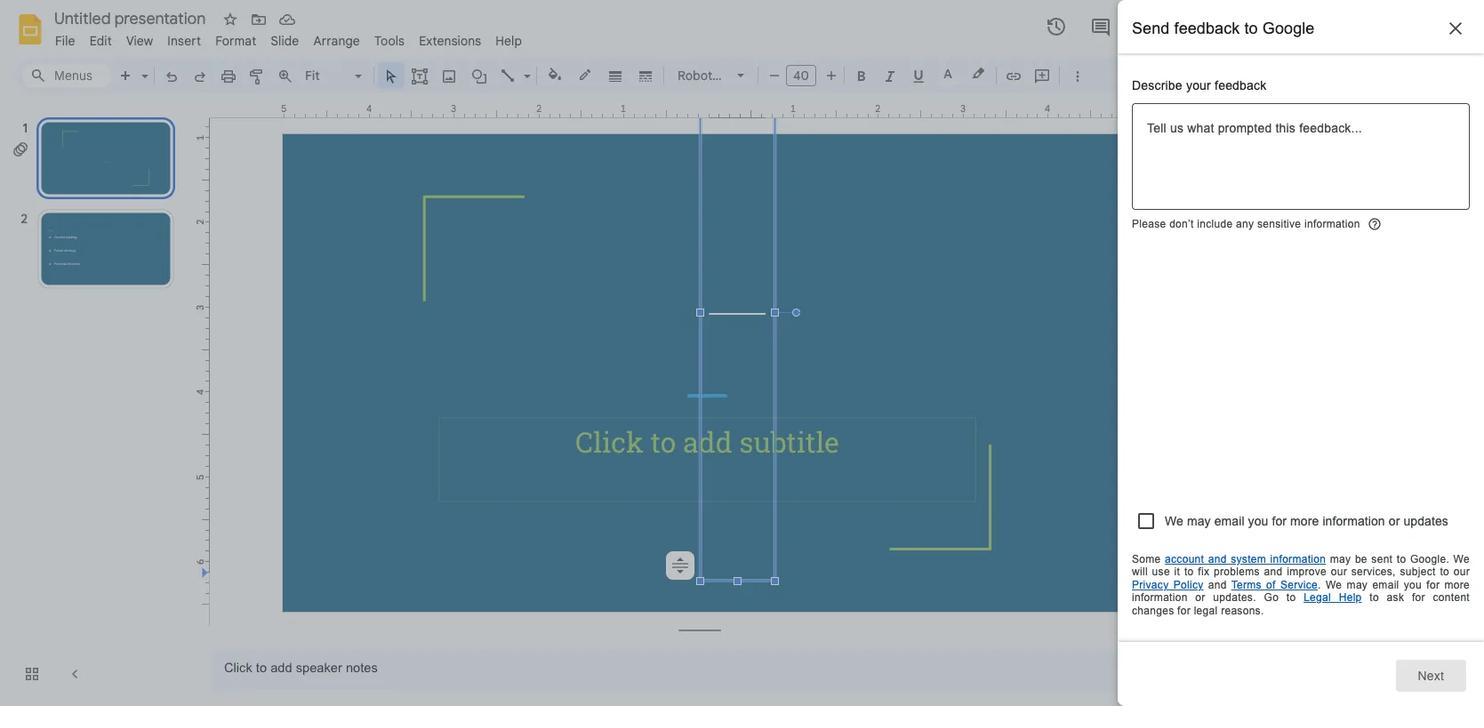 Task type: vqa. For each thing, say whether or not it's contained in the screenshot.
bottom padding, measured in inches. value must be between 0 and 0.6503 text box
yes



Task type: locate. For each thing, give the bounding box(es) containing it.
in
[[1297, 599, 1304, 611], [1409, 599, 1416, 611], [1409, 661, 1416, 672]]

in right bottom padding, measured in inches. value must be between 0 and 0.6503 text box
[[1409, 599, 1416, 611]]

mode and view toolbar
[[1111, 58, 1179, 93]]

navigation
[[0, 101, 196, 706]]

format options
[[1250, 74, 1351, 92]]

in right top padding, measured in inches. value must be between 0 and 0.6503 text box
[[1297, 599, 1304, 611]]

in right right padding, measured in inches. value must be between 0 and 6.0998 text field
[[1409, 661, 1416, 672]]

auto fit type option group
[[1218, 463, 1444, 544]]

Top padding, measured in inches. Value must be between 0 and 0.6503 text field
[[1218, 592, 1285, 616]]

shape
[[1280, 518, 1312, 531]]

text
[[1341, 518, 1360, 531]]

Special indent amount, measured in inches. Value must be between 0.01 and 5.9998 text field
[[1330, 387, 1397, 411]]

Rename text field
[[48, 7, 216, 28]]

Menus field
[[22, 63, 111, 88]]

menu bar inside menu bar banner
[[48, 23, 529, 52]]

in for bottom
[[1409, 599, 1416, 611]]

fit
[[1328, 518, 1338, 531]]

menu bar
[[48, 23, 529, 52]]

main toolbar
[[110, 62, 1092, 90]]

bottom
[[1330, 576, 1362, 588]]

Left indent, measured in inches. Value must be between -0.1 and 5.9898 text field
[[1218, 318, 1285, 342]]

in for right
[[1409, 661, 1416, 672]]



Task type: describe. For each thing, give the bounding box(es) containing it.
Left padding, measured in inches. Value must be between 0 and 6.0998 text field
[[1218, 654, 1285, 678]]

Bottom padding, measured in inches. Value must be between 0 and 0.6503 text field
[[1330, 592, 1397, 616]]

options
[[1301, 74, 1351, 92]]

Right padding, measured in inches. Value must be between 0 and 6.0998 text field
[[1330, 654, 1397, 678]]

to
[[1314, 518, 1325, 531]]

resize shape to fit text
[[1244, 518, 1360, 531]]

left
[[1218, 638, 1235, 649]]

format options application
[[0, 0, 1485, 706]]

format options section
[[1204, 58, 1471, 706]]

Star checkbox
[[218, 7, 243, 32]]

bottom margin image
[[196, 568, 209, 612]]

in for top
[[1297, 599, 1304, 611]]

padding
[[1218, 552, 1260, 565]]

Right indent, measured in inches. Value must be between -0.4654 and 5.9898 text field
[[1330, 318, 1397, 342]]

Resize shape to fit text radio
[[1218, 512, 1444, 537]]

format
[[1250, 74, 1297, 92]]

top
[[1218, 576, 1234, 588]]

resize
[[1244, 518, 1277, 531]]

navigation inside format options application
[[0, 101, 196, 706]]

menu bar banner
[[0, 0, 1485, 706]]

right
[[1330, 638, 1352, 649]]



